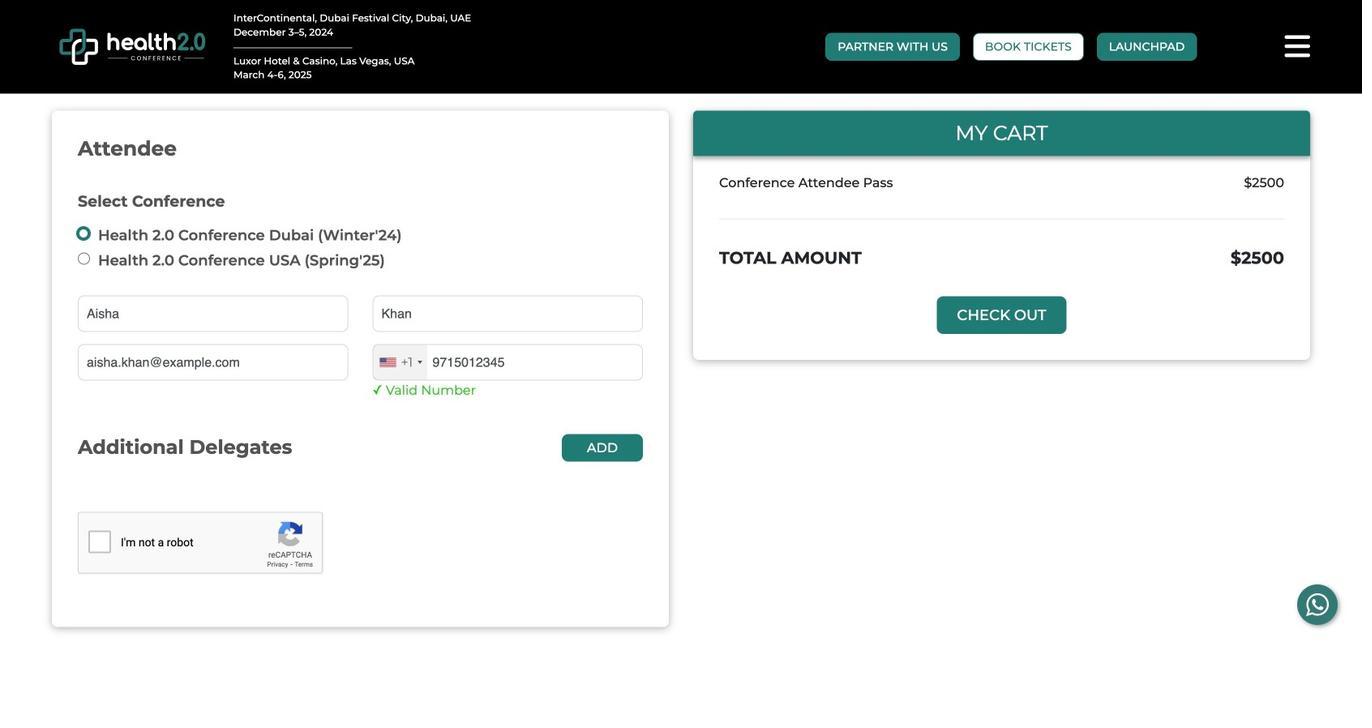 Task type: vqa. For each thing, say whether or not it's contained in the screenshot.
breadcrumb ELEMENT
no



Task type: describe. For each thing, give the bounding box(es) containing it.
First Name text field
[[78, 296, 348, 332]]

201-555-0123 telephone field
[[373, 344, 643, 381]]



Task type: locate. For each thing, give the bounding box(es) containing it.
None radio
[[78, 227, 90, 240]]

None submit
[[937, 297, 1067, 334], [562, 434, 643, 462], [937, 297, 1067, 334], [562, 434, 643, 462]]

None field
[[373, 345, 427, 380]]

None radio
[[78, 253, 90, 265]]

Email email field
[[78, 344, 348, 381]]

Last Name text field
[[373, 296, 643, 332]]



